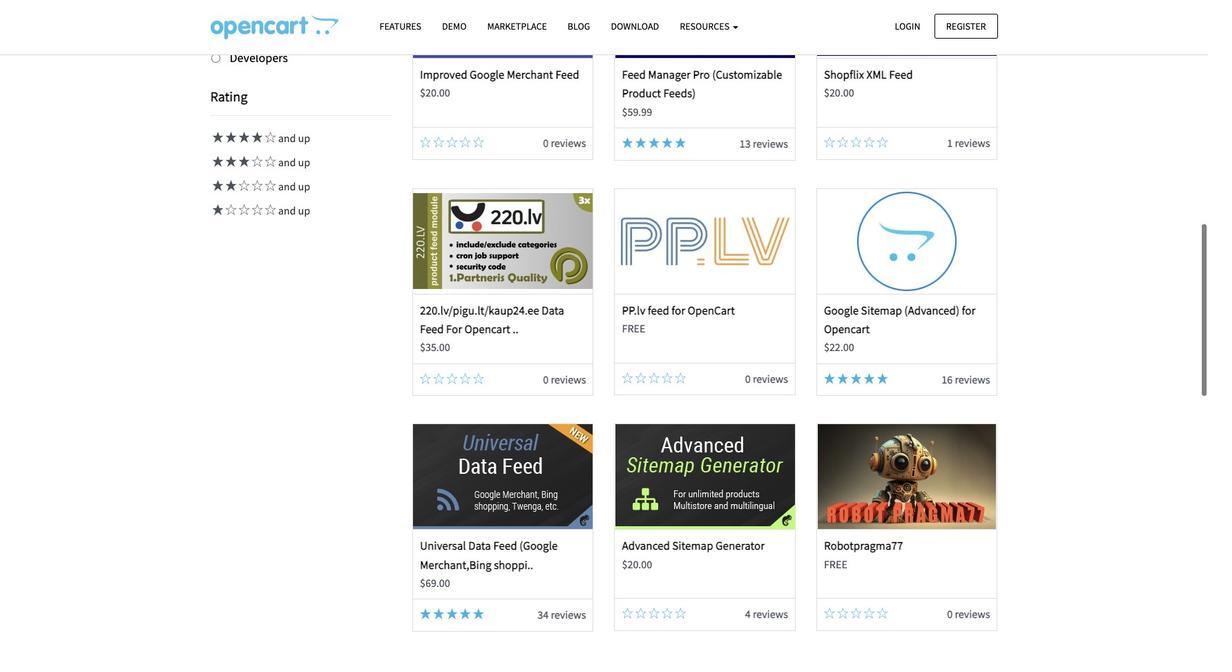 Task type: vqa. For each thing, say whether or not it's contained in the screenshot.
Press
no



Task type: locate. For each thing, give the bounding box(es) containing it.
opencart
[[465, 322, 510, 337], [824, 322, 870, 337]]

1 vertical spatial google
[[824, 303, 859, 318]]

2 horizontal spatial $20.00
[[824, 86, 854, 100]]

1 vertical spatial data
[[468, 539, 491, 554]]

$69.00
[[420, 577, 450, 590]]

feed inside improved google merchant feed $20.00
[[555, 67, 579, 82]]

pro
[[693, 67, 710, 82]]

0 horizontal spatial opencart
[[465, 322, 510, 337]]

2 for from the left
[[962, 303, 975, 318]]

star light image
[[210, 132, 223, 143], [622, 138, 633, 149], [662, 138, 673, 149], [210, 181, 223, 192], [223, 181, 237, 192], [837, 373, 848, 385], [864, 373, 875, 385], [877, 373, 888, 385], [433, 609, 444, 620], [446, 609, 458, 620]]

1 for from the left
[[671, 303, 685, 318]]

0 vertical spatial free
[[622, 322, 645, 336]]

13
[[740, 137, 751, 151]]

1 opencart from the left
[[465, 322, 510, 337]]

feed up shoppi.. at the left of page
[[493, 539, 517, 554]]

demo link
[[432, 15, 477, 39]]

feed up $35.00
[[420, 322, 444, 337]]

1 horizontal spatial opencart
[[688, 303, 735, 318]]

for
[[671, 303, 685, 318], [962, 303, 975, 318]]

0 horizontal spatial opencart
[[230, 26, 280, 42]]

$20.00 down shopflix at the top right of the page
[[824, 86, 854, 100]]

1 horizontal spatial $20.00
[[622, 558, 652, 572]]

opencart inside "google sitemap (advanced) for opencart $22.00"
[[824, 322, 870, 337]]

improved google merchant feed link
[[420, 67, 579, 82]]

register link
[[934, 13, 998, 39]]

0 for for
[[543, 373, 549, 387]]

1 vertical spatial free
[[824, 558, 847, 572]]

0 horizontal spatial google
[[470, 67, 504, 82]]

google sitemap (advanced) for opencart image
[[817, 189, 997, 294]]

$20.00
[[420, 86, 450, 100], [824, 86, 854, 100], [622, 558, 652, 572]]

robotpragma77 image
[[817, 425, 997, 530]]

opencart up $22.00
[[824, 322, 870, 337]]

feed inside 220.lv/pigu.lt/kaup24.ee data feed for opencart .. $35.00
[[420, 322, 444, 337]]

universal
[[420, 539, 466, 554]]

and up
[[276, 131, 310, 145], [276, 156, 310, 169], [276, 180, 310, 194], [276, 204, 310, 218]]

google left merchant
[[470, 67, 504, 82]]

0 horizontal spatial sitemap
[[672, 539, 713, 554]]

2 and up from the top
[[276, 156, 310, 169]]

login
[[895, 20, 920, 32]]

opencart down 220.lv/pigu.lt/kaup24.ee
[[465, 322, 510, 337]]

shoppi..
[[494, 558, 533, 573]]

$20.00 inside advanced sitemap generator $20.00
[[622, 558, 652, 572]]

1 horizontal spatial sitemap
[[861, 303, 902, 318]]

reviews for improved google merchant feed
[[551, 136, 586, 150]]

0 vertical spatial data
[[542, 303, 564, 318]]

sitemap left '(advanced)'
[[861, 303, 902, 318]]

free
[[622, 322, 645, 336], [824, 558, 847, 572]]

sitemap inside "google sitemap (advanced) for opencart $22.00"
[[861, 303, 902, 318]]

16
[[942, 373, 953, 387]]

universal data feed (google merchant,bing shoppi.. $69.00
[[420, 539, 558, 590]]

reviews for universal data feed (google merchant,bing shoppi..
[[551, 609, 586, 623]]

0 horizontal spatial $20.00
[[420, 86, 450, 100]]

for inside pp.lv feed for opencart free
[[671, 303, 685, 318]]

1 and up from the top
[[276, 131, 310, 145]]

data
[[542, 303, 564, 318], [468, 539, 491, 554]]

and
[[278, 131, 296, 145], [278, 156, 296, 169], [278, 180, 296, 194], [278, 204, 296, 218]]

features
[[380, 20, 421, 32]]

sitemap right the advanced
[[672, 539, 713, 554]]

advanced sitemap generator $20.00
[[622, 539, 765, 572]]

$20.00 down the advanced
[[622, 558, 652, 572]]

0 vertical spatial opencart
[[230, 26, 280, 42]]

4 reviews
[[745, 608, 788, 622]]

0 vertical spatial sitemap
[[861, 303, 902, 318]]

feed
[[555, 67, 579, 82], [622, 67, 646, 82], [889, 67, 913, 82], [420, 322, 444, 337], [493, 539, 517, 554]]

and up link
[[210, 131, 310, 145], [210, 156, 310, 169], [210, 180, 310, 194], [210, 204, 310, 218]]

feed manager pro (customizable product feeds) $59.99
[[622, 67, 782, 119]]

sitemap
[[861, 303, 902, 318], [672, 539, 713, 554]]

opencart inside 220.lv/pigu.lt/kaup24.ee data feed for opencart .. $35.00
[[465, 322, 510, 337]]

0 for opencart
[[745, 372, 751, 386]]

opencart right feed
[[688, 303, 735, 318]]

1 horizontal spatial opencart
[[824, 322, 870, 337]]

opencart
[[230, 26, 280, 42], [688, 303, 735, 318]]

None radio
[[211, 54, 220, 63]]

advanced sitemap generator image
[[615, 425, 795, 530]]

0 horizontal spatial for
[[671, 303, 685, 318]]

feed right merchant
[[555, 67, 579, 82]]

google up $22.00
[[824, 303, 859, 318]]

free down robotpragma77 link
[[824, 558, 847, 572]]

up
[[298, 131, 310, 145], [298, 156, 310, 169], [298, 180, 310, 194], [298, 204, 310, 218]]

feed inside universal data feed (google merchant,bing shoppi.. $69.00
[[493, 539, 517, 554]]

shopflix
[[824, 67, 864, 82]]

reviews for shopflix xml feed
[[955, 136, 990, 150]]

$35.00
[[420, 341, 450, 354]]

$59.99
[[622, 105, 652, 119]]

marketplace
[[487, 20, 547, 32]]

1
[[947, 136, 953, 150]]

0 horizontal spatial free
[[622, 322, 645, 336]]

star light o image
[[420, 137, 431, 148], [433, 137, 444, 148], [446, 137, 458, 148], [473, 137, 484, 148], [850, 137, 862, 148], [877, 137, 888, 148], [237, 181, 250, 192], [223, 205, 237, 216], [263, 205, 276, 216], [622, 373, 633, 384], [635, 373, 646, 384], [648, 373, 660, 384], [662, 373, 673, 384], [675, 373, 686, 384], [420, 373, 431, 385], [433, 373, 444, 385], [446, 373, 458, 385], [635, 609, 646, 620], [648, 609, 660, 620], [662, 609, 673, 620], [675, 609, 686, 620], [824, 609, 835, 620], [837, 609, 848, 620], [864, 609, 875, 620]]

feed for 220.lv/pigu.lt/kaup24.ee data feed for opencart ..
[[420, 322, 444, 337]]

reviews for advanced sitemap generator
[[753, 608, 788, 622]]

$20.00 inside shopflix xml feed $20.00
[[824, 86, 854, 100]]

3 and up from the top
[[276, 180, 310, 194]]

0 horizontal spatial data
[[468, 539, 491, 554]]

for right '(advanced)'
[[962, 303, 975, 318]]

1 reviews
[[947, 136, 990, 150]]

reviews
[[551, 136, 586, 150], [955, 136, 990, 150], [753, 137, 788, 151], [753, 372, 788, 386], [551, 373, 586, 387], [955, 373, 990, 387], [753, 608, 788, 622], [955, 608, 990, 622], [551, 609, 586, 623]]

16 reviews
[[942, 373, 990, 387]]

for right feed
[[671, 303, 685, 318]]

star light image
[[223, 132, 237, 143], [237, 132, 250, 143], [250, 132, 263, 143], [635, 138, 646, 149], [648, 138, 660, 149], [675, 138, 686, 149], [210, 156, 223, 167], [223, 156, 237, 167], [237, 156, 250, 167], [210, 205, 223, 216], [824, 373, 835, 385], [850, 373, 862, 385], [420, 609, 431, 620], [460, 609, 471, 620], [473, 609, 484, 620]]

220.lv/pigu.lt/kaup24.ee
[[420, 303, 539, 318]]

all
[[230, 3, 243, 19]]

pp.lv feed for opencart link
[[622, 303, 735, 318]]

developers
[[230, 49, 288, 65]]

free down "pp.lv"
[[622, 322, 645, 336]]

opencart inside pp.lv feed for opencart free
[[688, 303, 735, 318]]

feed right xml
[[889, 67, 913, 82]]

universal data feed (google merchant,bing shoppi.. link
[[420, 539, 558, 573]]

opencart partners
[[230, 26, 326, 42]]

2 and up link from the top
[[210, 156, 310, 169]]

0 vertical spatial google
[[470, 67, 504, 82]]

1 horizontal spatial google
[[824, 303, 859, 318]]

1 horizontal spatial data
[[542, 303, 564, 318]]

generator
[[716, 539, 765, 554]]

pp.lv
[[622, 303, 645, 318]]

google
[[470, 67, 504, 82], [824, 303, 859, 318]]

2 and from the top
[[278, 156, 296, 169]]

data inside 220.lv/pigu.lt/kaup24.ee data feed for opencart .. $35.00
[[542, 303, 564, 318]]

4
[[745, 608, 751, 622]]

feeds)
[[663, 86, 696, 101]]

0
[[543, 136, 549, 150], [745, 372, 751, 386], [543, 373, 549, 387], [947, 608, 953, 622]]

0 for feed
[[543, 136, 549, 150]]

1 vertical spatial sitemap
[[672, 539, 713, 554]]

0 reviews
[[543, 136, 586, 150], [745, 372, 788, 386], [543, 373, 586, 387], [947, 608, 990, 622]]

1 horizontal spatial for
[[962, 303, 975, 318]]

for
[[446, 322, 462, 337]]

feed up product
[[622, 67, 646, 82]]

1 horizontal spatial free
[[824, 558, 847, 572]]

2 opencart from the left
[[824, 322, 870, 337]]

$20.00 down improved
[[420, 86, 450, 100]]

1 vertical spatial opencart
[[688, 303, 735, 318]]

for inside "google sitemap (advanced) for opencart $22.00"
[[962, 303, 975, 318]]

sitemap inside advanced sitemap generator $20.00
[[672, 539, 713, 554]]

opencart up developers
[[230, 26, 280, 42]]

star light o image
[[263, 132, 276, 143], [460, 137, 471, 148], [824, 137, 835, 148], [837, 137, 848, 148], [864, 137, 875, 148], [250, 156, 263, 167], [263, 156, 276, 167], [250, 181, 263, 192], [263, 181, 276, 192], [237, 205, 250, 216], [250, 205, 263, 216], [460, 373, 471, 385], [473, 373, 484, 385], [622, 609, 633, 620], [850, 609, 862, 620], [877, 609, 888, 620]]

feed inside shopflix xml feed $20.00
[[889, 67, 913, 82]]

reviews for pp.lv feed for opencart
[[753, 372, 788, 386]]

blog
[[568, 20, 590, 32]]

sitemap for google
[[861, 303, 902, 318]]

34
[[538, 609, 549, 623]]

data inside universal data feed (google merchant,bing shoppi.. $69.00
[[468, 539, 491, 554]]

manager
[[648, 67, 691, 82]]

merchant
[[507, 67, 553, 82]]

login link
[[883, 13, 932, 39]]

partners
[[282, 26, 326, 42]]

feed inside feed manager pro (customizable product feeds) $59.99
[[622, 67, 646, 82]]



Task type: describe. For each thing, give the bounding box(es) containing it.
google sitemap (advanced) for opencart $22.00
[[824, 303, 975, 354]]

feed manager pro (customizable product feeds) image
[[615, 0, 795, 58]]

..
[[513, 322, 518, 337]]

0 reviews for pp.lv feed for opencart
[[745, 372, 788, 386]]

product
[[622, 86, 661, 101]]

improved google merchant feed image
[[413, 0, 593, 58]]

opencart product feeds image
[[210, 15, 338, 39]]

robotpragma77 free
[[824, 539, 903, 572]]

feed for universal data feed (google merchant,bing shoppi..
[[493, 539, 517, 554]]

register
[[946, 20, 986, 32]]

download
[[611, 20, 659, 32]]

blog link
[[557, 15, 601, 39]]

220.lv/pigu.lt/kaup24.ee data feed for opencart .. image
[[413, 189, 593, 294]]

4 and from the top
[[278, 204, 296, 218]]

robotpragma77
[[824, 539, 903, 554]]

free inside pp.lv feed for opencart free
[[622, 322, 645, 336]]

4 and up link from the top
[[210, 204, 310, 218]]

feed manager pro (customizable product feeds) link
[[622, 67, 782, 101]]

data for 220.lv/pigu.lt/kaup24.ee
[[542, 303, 564, 318]]

shopflix xml feed image
[[817, 0, 997, 58]]

marketplace link
[[477, 15, 557, 39]]

shopflix xml feed $20.00
[[824, 67, 913, 100]]

features link
[[369, 15, 432, 39]]

reviews for feed manager pro (customizable product feeds)
[[753, 137, 788, 151]]

220.lv/pigu.lt/kaup24.ee data feed for opencart .. $35.00
[[420, 303, 564, 354]]

pp.lv feed for opencart image
[[615, 189, 795, 294]]

34 reviews
[[538, 609, 586, 623]]

google inside improved google merchant feed $20.00
[[470, 67, 504, 82]]

4 and up from the top
[[276, 204, 310, 218]]

13 reviews
[[740, 137, 788, 151]]

0 reviews for 220.lv/pigu.lt/kaup24.ee data feed for opencart ..
[[543, 373, 586, 387]]

rating
[[210, 88, 247, 105]]

robotpragma77 link
[[824, 539, 903, 554]]

$20.00 for advanced sitemap generator
[[622, 558, 652, 572]]

3 up from the top
[[298, 180, 310, 194]]

(advanced)
[[904, 303, 959, 318]]

opencart for $22.00
[[824, 322, 870, 337]]

$22.00
[[824, 341, 854, 354]]

1 and from the top
[[278, 131, 296, 145]]

feed
[[648, 303, 669, 318]]

xml
[[866, 67, 887, 82]]

resources
[[680, 20, 731, 32]]

2 up from the top
[[298, 156, 310, 169]]

1 up from the top
[[298, 131, 310, 145]]

google sitemap (advanced) for opencart link
[[824, 303, 975, 337]]

reviews for google sitemap (advanced) for opencart
[[955, 373, 990, 387]]

opencart for ..
[[465, 322, 510, 337]]

universal data feed (google merchant,bing shoppi.. image
[[413, 425, 593, 530]]

3 and up link from the top
[[210, 180, 310, 194]]

0 reviews for robotpragma77
[[947, 608, 990, 622]]

1 and up link from the top
[[210, 131, 310, 145]]

$20.00 for shopflix xml feed
[[824, 86, 854, 100]]

advanced sitemap generator link
[[622, 539, 765, 554]]

resources link
[[669, 15, 749, 39]]

feed for shopflix xml feed
[[889, 67, 913, 82]]

0 reviews for improved google merchant feed
[[543, 136, 586, 150]]

advanced
[[622, 539, 670, 554]]

3 and from the top
[[278, 180, 296, 194]]

demo
[[442, 20, 467, 32]]

220.lv/pigu.lt/kaup24.ee data feed for opencart .. link
[[420, 303, 564, 337]]

improved google merchant feed $20.00
[[420, 67, 579, 100]]

merchant,bing
[[420, 558, 491, 573]]

improved
[[420, 67, 467, 82]]

download link
[[601, 15, 669, 39]]

shopflix xml feed link
[[824, 67, 913, 82]]

sitemap for advanced
[[672, 539, 713, 554]]

data for universal
[[468, 539, 491, 554]]

(customizable
[[712, 67, 782, 82]]

free inside robotpragma77 free
[[824, 558, 847, 572]]

4 up from the top
[[298, 204, 310, 218]]

$20.00 inside improved google merchant feed $20.00
[[420, 86, 450, 100]]

(google
[[519, 539, 558, 554]]

pp.lv feed for opencart free
[[622, 303, 735, 336]]

reviews for robotpragma77
[[955, 608, 990, 622]]

reviews for 220.lv/pigu.lt/kaup24.ee data feed for opencart ..
[[551, 373, 586, 387]]

google inside "google sitemap (advanced) for opencart $22.00"
[[824, 303, 859, 318]]



